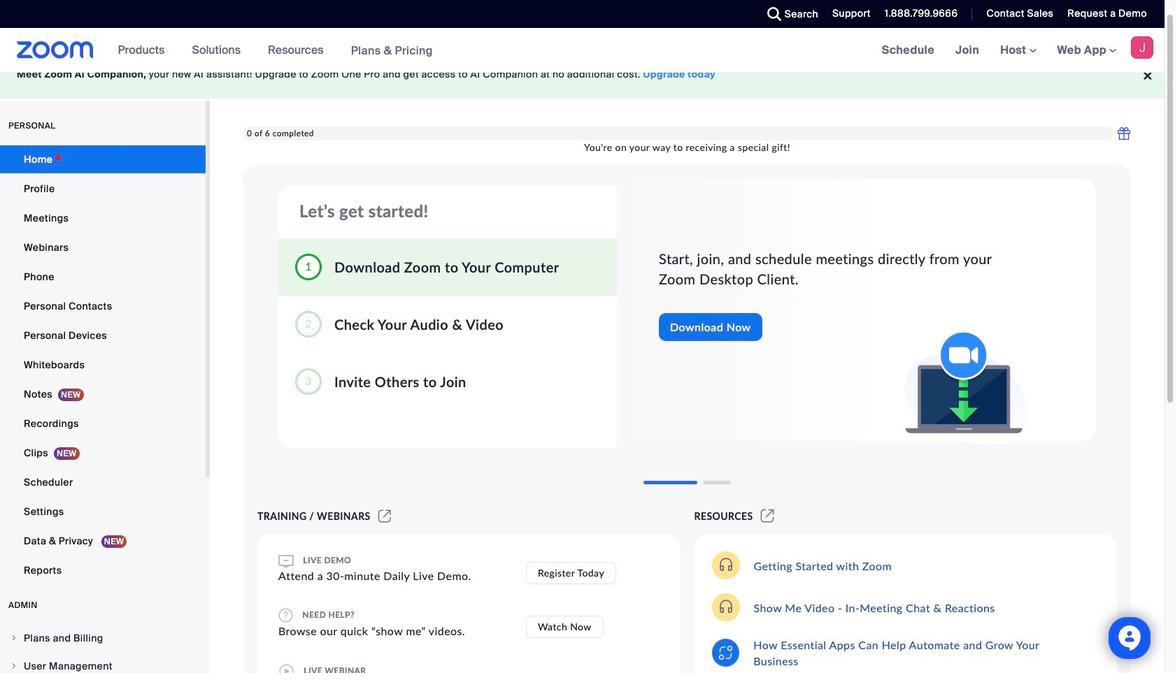 Task type: locate. For each thing, give the bounding box(es) containing it.
0 horizontal spatial window new image
[[376, 511, 393, 523]]

1 vertical spatial menu item
[[0, 654, 206, 674]]

meetings navigation
[[872, 28, 1165, 73]]

banner
[[0, 28, 1165, 73]]

menu item
[[0, 626, 206, 652], [0, 654, 206, 674]]

window new image
[[376, 511, 393, 523], [759, 511, 777, 523]]

right image
[[10, 635, 18, 643]]

1 horizontal spatial window new image
[[759, 511, 777, 523]]

footer
[[0, 50, 1165, 99]]

0 vertical spatial menu item
[[0, 626, 206, 652]]

2 menu item from the top
[[0, 654, 206, 674]]

profile picture image
[[1131, 36, 1154, 59]]

admin menu menu
[[0, 626, 206, 674]]



Task type: vqa. For each thing, say whether or not it's contained in the screenshot.
Close image
no



Task type: describe. For each thing, give the bounding box(es) containing it.
personal menu menu
[[0, 146, 206, 586]]

2 window new image from the left
[[759, 511, 777, 523]]

right image
[[10, 663, 18, 671]]

product information navigation
[[107, 28, 444, 73]]

1 window new image from the left
[[376, 511, 393, 523]]

1 menu item from the top
[[0, 626, 206, 652]]

zoom logo image
[[17, 41, 93, 59]]



